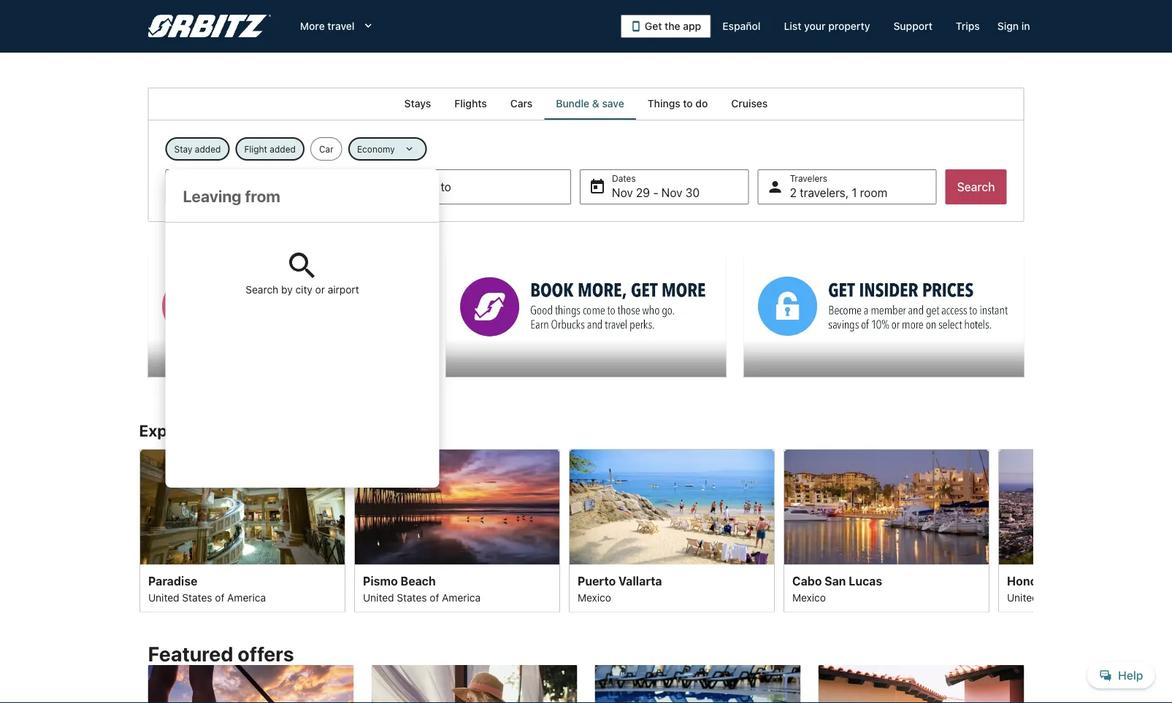 Task type: describe. For each thing, give the bounding box(es) containing it.
puerto vallarta mexico
[[578, 574, 662, 604]]

airport
[[328, 284, 359, 296]]

2 travelers, 1 room
[[790, 186, 888, 200]]

economy
[[357, 144, 395, 154]]

get the app
[[645, 20, 702, 32]]

-
[[654, 186, 659, 200]]

sign in button
[[992, 13, 1037, 39]]

states inside pismo beach united states of america
[[397, 592, 427, 604]]

of for paradise
[[215, 592, 224, 604]]

show previous card image
[[130, 522, 148, 540]]

bundle
[[556, 98, 590, 110]]

get the app link
[[621, 15, 711, 38]]

states for honolulu
[[1041, 592, 1071, 604]]

states for paradise
[[182, 592, 212, 604]]

2 opens in a new window image from the left
[[744, 257, 757, 271]]

stays
[[199, 421, 239, 440]]

sign
[[998, 20, 1019, 32]]

property
[[829, 20, 871, 32]]

1
[[852, 186, 858, 200]]

mexico inside puerto vallarta mexico
[[578, 592, 611, 604]]

trips
[[957, 20, 981, 32]]

things to do
[[648, 98, 708, 110]]

featured offers region
[[139, 634, 1034, 704]]

united for paradise
[[148, 592, 179, 604]]

san
[[825, 574, 846, 588]]

download the app button image
[[631, 20, 642, 32]]

of inside pismo beach united states of america
[[430, 592, 439, 604]]

save
[[603, 98, 625, 110]]

vallarta
[[619, 574, 662, 588]]

support link
[[882, 13, 945, 39]]

nov 29 - nov 30 button
[[580, 170, 750, 205]]

explore
[[139, 421, 196, 440]]

mexico inside 'cabo san lucas mexico'
[[793, 592, 826, 604]]

bundle & save
[[556, 98, 625, 110]]

of for honolulu
[[1074, 592, 1084, 604]]

2 travelers, 1 room button
[[758, 170, 937, 205]]

cruises
[[732, 98, 768, 110]]

2 nov from the left
[[662, 186, 683, 200]]

search button
[[946, 170, 1007, 205]]

explore stays in trending destinations
[[139, 421, 420, 440]]

orbitz logo image
[[148, 15, 271, 38]]

Leaving from text field
[[166, 170, 440, 222]]

stays
[[405, 98, 431, 110]]

paradise united states of america
[[148, 574, 266, 604]]

stay
[[174, 144, 192, 154]]

america inside pismo beach united states of america
[[442, 592, 481, 604]]

search for search
[[958, 180, 996, 194]]

offers
[[238, 642, 294, 666]]

stay added
[[174, 144, 221, 154]]

room
[[861, 186, 888, 200]]

destinations
[[327, 421, 420, 440]]

pismo
[[363, 574, 398, 588]]

america for honolulu
[[1086, 592, 1125, 604]]

united for honolulu
[[1007, 592, 1039, 604]]

cabo
[[793, 574, 822, 588]]

support
[[894, 20, 933, 32]]

travel
[[328, 20, 355, 32]]

city
[[296, 284, 313, 296]]

30
[[686, 186, 700, 200]]

in inside featured offers 'main content'
[[243, 421, 256, 440]]

makiki - lower punchbowl - tantalus showing landscape views, a sunset and a city image
[[999, 449, 1173, 565]]

honolulu
[[1007, 574, 1058, 588]]

beach
[[400, 574, 436, 588]]

featured offers
[[148, 642, 294, 666]]

do
[[696, 98, 708, 110]]

flight added
[[244, 144, 296, 154]]



Task type: vqa. For each thing, say whether or not it's contained in the screenshot.
Marina Cabo San Lucas which includes a marina, a coastal town and night scenes image
yes



Task type: locate. For each thing, give the bounding box(es) containing it.
states inside honolulu united states of america
[[1041, 592, 1071, 604]]

cars link
[[499, 88, 545, 120]]

1 horizontal spatial opens in a new window image
[[744, 257, 757, 271]]

1 horizontal spatial united
[[363, 592, 394, 604]]

states
[[182, 592, 212, 604], [397, 592, 427, 604], [1041, 592, 1071, 604]]

america for paradise
[[227, 592, 266, 604]]

states down paradise
[[182, 592, 212, 604]]

1 horizontal spatial search
[[958, 180, 996, 194]]

united inside paradise united states of america
[[148, 592, 179, 604]]

1 opens in a new window image from the left
[[445, 257, 459, 271]]

list your property
[[784, 20, 871, 32]]

mexico down cabo
[[793, 592, 826, 604]]

pismo beach featuring a sunset, views and tropical scenes image
[[354, 449, 560, 565]]

list your property link
[[773, 13, 882, 39]]

1 vertical spatial in
[[243, 421, 256, 440]]

pismo beach united states of america
[[363, 574, 481, 604]]

1 horizontal spatial america
[[442, 592, 481, 604]]

search for search by city or airport
[[246, 284, 279, 296]]

states inside paradise united states of america
[[182, 592, 212, 604]]

added for flight added
[[270, 144, 296, 154]]

nov right -
[[662, 186, 683, 200]]

2 added from the left
[[270, 144, 296, 154]]

flights
[[455, 98, 487, 110]]

3 united from the left
[[1007, 592, 1039, 604]]

car
[[319, 144, 334, 154]]

featured
[[148, 642, 233, 666]]

nov left 29 on the top of page
[[612, 186, 633, 200]]

0 horizontal spatial america
[[227, 592, 266, 604]]

cruises link
[[720, 88, 780, 120]]

1 nov from the left
[[612, 186, 633, 200]]

1 states from the left
[[182, 592, 212, 604]]

3 of from the left
[[1074, 592, 1084, 604]]

added for stay added
[[195, 144, 221, 154]]

list
[[784, 20, 802, 32]]

español
[[723, 20, 761, 32]]

1 horizontal spatial of
[[430, 592, 439, 604]]

added
[[195, 144, 221, 154], [270, 144, 296, 154]]

in
[[1022, 20, 1031, 32], [243, 421, 256, 440]]

nov 29 - nov 30
[[612, 186, 700, 200]]

sign in
[[998, 20, 1031, 32]]

search
[[958, 180, 996, 194], [246, 284, 279, 296]]

more
[[300, 20, 325, 32]]

trending
[[260, 421, 323, 440]]

states down beach
[[397, 592, 427, 604]]

2 of from the left
[[430, 592, 439, 604]]

america inside honolulu united states of america
[[1086, 592, 1125, 604]]

2 mexico from the left
[[793, 592, 826, 604]]

2
[[790, 186, 797, 200]]

united
[[148, 592, 179, 604], [363, 592, 394, 604], [1007, 592, 1039, 604]]

things to do link
[[636, 88, 720, 120]]

show next card image
[[1025, 522, 1042, 540]]

1 of from the left
[[215, 592, 224, 604]]

trips link
[[945, 13, 992, 39]]

flights link
[[443, 88, 499, 120]]

bundle & save link
[[545, 88, 636, 120]]

united inside pismo beach united states of america
[[363, 592, 394, 604]]

2 states from the left
[[397, 592, 427, 604]]

3 states from the left
[[1041, 592, 1071, 604]]

2 horizontal spatial of
[[1074, 592, 1084, 604]]

marina cabo san lucas which includes a marina, a coastal town and night scenes image
[[784, 449, 990, 565]]

tab list inside featured offers 'main content'
[[148, 88, 1025, 120]]

united down paradise
[[148, 592, 179, 604]]

0 horizontal spatial search
[[246, 284, 279, 296]]

mexico
[[578, 592, 611, 604], [793, 592, 826, 604]]

united down pismo
[[363, 592, 394, 604]]

cabo san lucas mexico
[[793, 574, 883, 604]]

2 united from the left
[[363, 592, 394, 604]]

in right stays
[[243, 421, 256, 440]]

in inside dropdown button
[[1022, 20, 1031, 32]]

or
[[315, 284, 325, 296]]

0 horizontal spatial united
[[148, 592, 179, 604]]

0 horizontal spatial in
[[243, 421, 256, 440]]

0 horizontal spatial added
[[195, 144, 221, 154]]

mexico down puerto
[[578, 592, 611, 604]]

1 america from the left
[[227, 592, 266, 604]]

puerto
[[578, 574, 616, 588]]

states down honolulu
[[1041, 592, 1071, 604]]

search by city or airport
[[246, 284, 359, 296]]

1 horizontal spatial in
[[1022, 20, 1031, 32]]

things
[[648, 98, 681, 110]]

economy button
[[349, 137, 427, 161]]

of inside paradise united states of america
[[215, 592, 224, 604]]

united inside honolulu united states of america
[[1007, 592, 1039, 604]]

0 horizontal spatial nov
[[612, 186, 633, 200]]

1 vertical spatial search
[[246, 284, 279, 296]]

flight
[[244, 144, 267, 154]]

1 horizontal spatial nov
[[662, 186, 683, 200]]

get
[[645, 20, 662, 32]]

honolulu united states of america
[[1007, 574, 1125, 604]]

featured offers main content
[[0, 88, 1173, 704]]

las vegas featuring interior views image
[[139, 449, 345, 565]]

nov
[[612, 186, 633, 200], [662, 186, 683, 200]]

1 united from the left
[[148, 592, 179, 604]]

the
[[665, 20, 681, 32]]

by
[[281, 284, 293, 296]]

2 america from the left
[[442, 592, 481, 604]]

united down honolulu
[[1007, 592, 1039, 604]]

travelers,
[[800, 186, 849, 200]]

of inside honolulu united states of america
[[1074, 592, 1084, 604]]

2 horizontal spatial states
[[1041, 592, 1071, 604]]

1 horizontal spatial mexico
[[793, 592, 826, 604]]

to
[[684, 98, 693, 110]]

0 horizontal spatial states
[[182, 592, 212, 604]]

3 america from the left
[[1086, 592, 1125, 604]]

lucas
[[849, 574, 883, 588]]

2 horizontal spatial united
[[1007, 592, 1039, 604]]

stays link
[[393, 88, 443, 120]]

more travel button
[[289, 13, 387, 39]]

opens in a new window image
[[445, 257, 459, 271], [744, 257, 757, 271]]

cars
[[511, 98, 533, 110]]

tab list
[[148, 88, 1025, 120]]

1 mexico from the left
[[578, 592, 611, 604]]

your
[[805, 20, 826, 32]]

app
[[684, 20, 702, 32]]

1 horizontal spatial states
[[397, 592, 427, 604]]

added right flight
[[270, 144, 296, 154]]

0 horizontal spatial opens in a new window image
[[445, 257, 459, 271]]

search inside button
[[958, 180, 996, 194]]

puerto vallarta showing a beach, general coastal views and kayaking or canoeing image
[[569, 449, 775, 565]]

added right stay
[[195, 144, 221, 154]]

1 horizontal spatial added
[[270, 144, 296, 154]]

paradise
[[148, 574, 197, 588]]

america
[[227, 592, 266, 604], [442, 592, 481, 604], [1086, 592, 1125, 604]]

more travel
[[300, 20, 355, 32]]

of
[[215, 592, 224, 604], [430, 592, 439, 604], [1074, 592, 1084, 604]]

tab list containing stays
[[148, 88, 1025, 120]]

1 added from the left
[[195, 144, 221, 154]]

&
[[593, 98, 600, 110]]

0 horizontal spatial mexico
[[578, 592, 611, 604]]

29
[[636, 186, 650, 200]]

in right the sign
[[1022, 20, 1031, 32]]

español button
[[711, 13, 773, 39]]

opens in a new window image
[[147, 257, 160, 271]]

america inside paradise united states of america
[[227, 592, 266, 604]]

0 horizontal spatial of
[[215, 592, 224, 604]]

0 vertical spatial search
[[958, 180, 996, 194]]

2 horizontal spatial america
[[1086, 592, 1125, 604]]

0 vertical spatial in
[[1022, 20, 1031, 32]]



